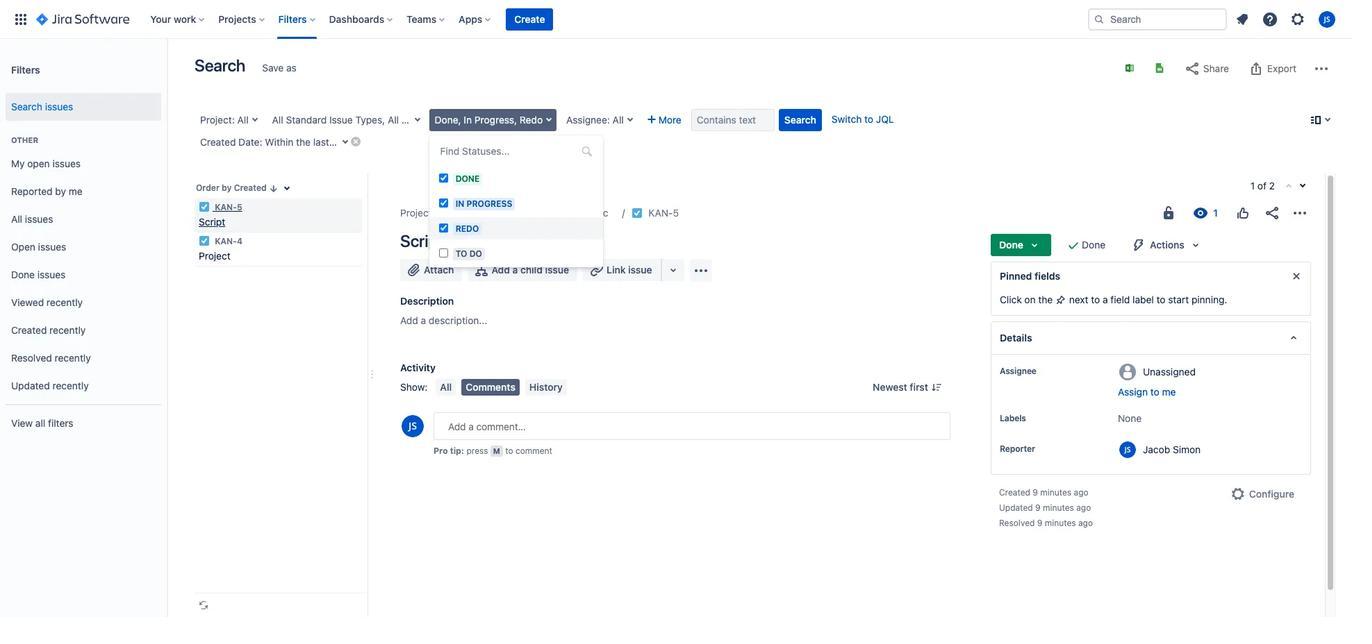 Task type: vqa. For each thing, say whether or not it's contained in the screenshot.
KAN-4
yes



Task type: locate. For each thing, give the bounding box(es) containing it.
1 vertical spatial 4
[[237, 236, 242, 247]]

reported by me
[[11, 185, 82, 197]]

0 horizontal spatial project
[[199, 250, 230, 262]]

2 vertical spatial search
[[784, 114, 816, 126]]

created date: within the last 4 weeks, 2 days
[[200, 136, 403, 148]]

task image for script
[[199, 201, 210, 213]]

not my project link
[[454, 205, 537, 222]]

0 horizontal spatial the
[[296, 136, 311, 148]]

newest first
[[873, 381, 928, 393]]

2 issue from the left
[[628, 264, 652, 276]]

in left 'not'
[[456, 199, 464, 209]]

recently down resolved recently link at the left bottom of page
[[52, 380, 89, 392]]

script up kan-4
[[199, 216, 225, 228]]

0 vertical spatial me
[[69, 185, 82, 197]]

create
[[514, 13, 545, 25]]

0 horizontal spatial script
[[199, 216, 225, 228]]

done,                                 in progress,                                 redo button
[[429, 109, 557, 131]]

1 vertical spatial projects
[[400, 207, 437, 219]]

by inside other group
[[55, 185, 66, 197]]

1 horizontal spatial resolved
[[999, 518, 1035, 529]]

0 horizontal spatial types,
[[355, 114, 385, 126]]

task
[[423, 114, 443, 126]]

as
[[286, 62, 297, 74]]

types, up remove criteria icon
[[355, 114, 385, 126]]

0 horizontal spatial a
[[421, 315, 426, 327]]

None checkbox
[[439, 199, 448, 208], [439, 224, 448, 233], [439, 249, 448, 258], [439, 199, 448, 208], [439, 224, 448, 233], [439, 249, 448, 258]]

actions
[[1150, 239, 1184, 251]]

task image down order
[[199, 201, 210, 213]]

1 horizontal spatial script
[[400, 231, 443, 251]]

all right show:
[[440, 381, 452, 393]]

types, left the epic,
[[472, 114, 502, 126]]

2
[[374, 136, 380, 148], [1269, 180, 1275, 192]]

1 horizontal spatial issue
[[446, 114, 469, 126]]

issue up remove criteria icon
[[329, 114, 353, 126]]

project right my
[[505, 207, 537, 219]]

more
[[658, 114, 681, 126]]

done
[[456, 174, 480, 184], [999, 239, 1023, 251], [1082, 239, 1105, 251], [11, 269, 35, 280]]

export
[[1267, 63, 1296, 74]]

all right assignee:
[[613, 114, 624, 126]]

a left child on the left top
[[512, 264, 518, 276]]

to left the 'jql'
[[864, 113, 873, 125]]

kan-5
[[213, 202, 242, 213], [649, 207, 679, 219]]

to for a
[[1091, 294, 1100, 306]]

reporter
[[1000, 444, 1035, 454]]

recently down the viewed recently link
[[49, 324, 86, 336]]

a inside the "add a child issue" button
[[512, 264, 518, 276]]

0 horizontal spatial updated
[[11, 380, 50, 392]]

done up pinned
[[999, 239, 1023, 251]]

1 horizontal spatial projects
[[400, 207, 437, 219]]

1 horizontal spatial me
[[1162, 386, 1176, 398]]

task image
[[199, 201, 210, 213], [199, 236, 210, 247]]

my
[[11, 157, 25, 169]]

resolved inside 'created 9 minutes ago updated 9 minutes ago resolved 9 minutes ago'
[[999, 518, 1035, 529]]

my
[[489, 207, 502, 219]]

in right 'done,' on the left of page
[[464, 114, 472, 126]]

no restrictions image
[[1160, 205, 1177, 222]]

1 horizontal spatial 2
[[1269, 180, 1275, 192]]

1 vertical spatial a
[[1103, 294, 1108, 306]]

0 horizontal spatial projects
[[218, 13, 256, 25]]

0 horizontal spatial search
[[11, 100, 42, 112]]

issues right 'open'
[[38, 241, 66, 253]]

2 right of
[[1269, 180, 1275, 192]]

1 horizontal spatial search
[[195, 56, 245, 75]]

created for created date: within the last 4 weeks, 2 days
[[200, 136, 236, 148]]

banner
[[0, 0, 1352, 39]]

updated down reporter
[[999, 503, 1033, 513]]

created inside created recently link
[[11, 324, 47, 336]]

1 vertical spatial in
[[456, 199, 464, 209]]

search inside button
[[784, 114, 816, 126]]

1 horizontal spatial types,
[[472, 114, 502, 126]]

banner containing your work
[[0, 0, 1352, 39]]

1 vertical spatial resolved
[[999, 518, 1035, 529]]

script
[[199, 216, 225, 228], [400, 231, 443, 251]]

2 task image from the top
[[199, 236, 210, 247]]

resolved
[[11, 352, 52, 364], [999, 518, 1035, 529]]

reporter pin to top. only you can see pinned fields. image
[[1038, 444, 1049, 455]]

1 vertical spatial minutes
[[1043, 503, 1074, 513]]

Find Statuses... field
[[436, 142, 596, 161]]

done up in progress
[[456, 174, 480, 184]]

issues up my open issues
[[45, 100, 73, 112]]

0 vertical spatial redo
[[520, 114, 543, 126]]

all standard issue types,                                 all sub-task issue types,                                 epic,                                 task,                                 subtask button
[[267, 109, 591, 131]]

0 vertical spatial resolved
[[11, 352, 52, 364]]

by
[[222, 183, 232, 193], [55, 185, 66, 197]]

my open issues
[[11, 157, 81, 169]]

issue right child on the left top
[[545, 264, 569, 276]]

1 task image from the top
[[199, 201, 210, 213]]

me inside button
[[1162, 386, 1176, 398]]

issues for all issues
[[25, 213, 53, 225]]

add down description
[[400, 315, 418, 327]]

share
[[1203, 63, 1229, 74]]

5 down order by created link
[[237, 202, 242, 213]]

all up the within
[[272, 114, 283, 126]]

to right next
[[1091, 294, 1100, 306]]

dashboards button
[[325, 8, 398, 30]]

task image left kan-4
[[199, 236, 210, 247]]

recently for resolved recently
[[55, 352, 91, 364]]

created left small image
[[234, 183, 267, 193]]

me inside other group
[[69, 185, 82, 197]]

ago
[[1074, 488, 1088, 498], [1076, 503, 1091, 513], [1078, 518, 1093, 529]]

profile image of jacob simon image
[[402, 415, 424, 438]]

task image for project
[[199, 236, 210, 247]]

not
[[470, 207, 486, 219]]

comments
[[466, 381, 515, 393]]

1 vertical spatial add
[[492, 264, 510, 276]]

4 right last
[[332, 136, 338, 148]]

search up other
[[11, 100, 42, 112]]

redo down not my project icon
[[456, 224, 479, 234]]

2 vertical spatial add
[[400, 315, 418, 327]]

done up next
[[1082, 239, 1105, 251]]

projects left not my project icon
[[400, 207, 437, 219]]

0 horizontal spatial by
[[55, 185, 66, 197]]

0 horizontal spatial redo
[[456, 224, 479, 234]]

redo up find statuses... field
[[520, 114, 543, 126]]

all up 'open'
[[11, 213, 22, 225]]

by right reported
[[55, 185, 66, 197]]

1 vertical spatial 2
[[1269, 180, 1275, 192]]

assignee pin to top. only you can see pinned fields. image
[[1039, 366, 1050, 377]]

issues up open issues
[[25, 213, 53, 225]]

1 issue from the left
[[545, 264, 569, 276]]

updated inside other group
[[11, 380, 50, 392]]

add inside popup button
[[569, 207, 587, 219]]

types,
[[355, 114, 385, 126], [472, 114, 502, 126]]

issues for search issues
[[45, 100, 73, 112]]

0 horizontal spatial issue
[[329, 114, 353, 126]]

1 vertical spatial search
[[11, 100, 42, 112]]

assignee: all
[[566, 114, 624, 126]]

search inside 'group'
[[11, 100, 42, 112]]

created inside 'created 9 minutes ago updated 9 minutes ago resolved 9 minutes ago'
[[999, 488, 1030, 498]]

0 vertical spatial task image
[[199, 201, 210, 213]]

1 types, from the left
[[355, 114, 385, 126]]

link issue
[[607, 264, 652, 276]]

add a child issue
[[492, 264, 569, 276]]

1 vertical spatial 9
[[1035, 503, 1041, 513]]

progress,
[[474, 114, 517, 126]]

script down projects link
[[400, 231, 443, 251]]

view all filters link
[[6, 410, 161, 438]]

1 horizontal spatial add
[[492, 264, 510, 276]]

1 horizontal spatial filters
[[278, 13, 307, 25]]

viewed
[[11, 296, 44, 308]]

filters
[[48, 417, 73, 429]]

search for search issues
[[11, 100, 42, 112]]

resolved recently
[[11, 352, 91, 364]]

filters button
[[274, 8, 321, 30]]

add inside button
[[492, 264, 510, 276]]

1 horizontal spatial kan-5
[[649, 207, 679, 219]]

updated recently link
[[6, 372, 161, 400]]

0 horizontal spatial resolved
[[11, 352, 52, 364]]

0 horizontal spatial me
[[69, 185, 82, 197]]

search
[[195, 56, 245, 75], [11, 100, 42, 112], [784, 114, 816, 126]]

filters
[[278, 13, 307, 25], [11, 64, 40, 75]]

sub-
[[401, 114, 423, 126]]

1 horizontal spatial by
[[222, 183, 232, 193]]

1 vertical spatial updated
[[999, 503, 1033, 513]]

pinned
[[1000, 270, 1032, 282]]

of
[[1257, 180, 1267, 192]]

0 vertical spatial ago
[[1074, 488, 1088, 498]]

view all filters
[[11, 417, 73, 429]]

0 horizontal spatial 4
[[237, 236, 242, 247]]

0 horizontal spatial filters
[[11, 64, 40, 75]]

a for description...
[[421, 315, 426, 327]]

1 vertical spatial project
[[199, 250, 230, 262]]

filters up as
[[278, 13, 307, 25]]

None checkbox
[[439, 174, 448, 183]]

1 vertical spatial me
[[1162, 386, 1176, 398]]

by right order
[[222, 183, 232, 193]]

all up date:
[[237, 114, 248, 126]]

project:
[[200, 114, 235, 126]]

project down kan-4
[[199, 250, 230, 262]]

search issues group
[[6, 89, 161, 125]]

all inside button
[[440, 381, 452, 393]]

epic,
[[504, 114, 526, 126]]

to inside button
[[1150, 386, 1159, 398]]

appswitcher icon image
[[13, 11, 29, 27]]

projects right work
[[218, 13, 256, 25]]

issue right task
[[446, 114, 469, 126]]

1 vertical spatial task image
[[199, 236, 210, 247]]

kan-5 down 'order by created'
[[213, 202, 242, 213]]

0 vertical spatial project
[[505, 207, 537, 219]]

issues inside 'group'
[[45, 100, 73, 112]]

2 vertical spatial a
[[421, 315, 426, 327]]

projects link
[[400, 205, 437, 222]]

0 vertical spatial script
[[199, 216, 225, 228]]

done issues
[[11, 269, 66, 280]]

link web pages and more image
[[665, 262, 681, 279]]

help image
[[1262, 11, 1278, 27]]

copy link to issue image
[[676, 207, 687, 218]]

switch to jql
[[832, 113, 894, 125]]

1 horizontal spatial 4
[[332, 136, 338, 148]]

0 vertical spatial updated
[[11, 380, 50, 392]]

all left the sub-
[[388, 114, 399, 126]]

kan-5 link
[[649, 205, 679, 222]]

kan-
[[215, 202, 237, 213], [649, 207, 673, 219], [215, 236, 237, 247]]

viewed recently
[[11, 296, 83, 308]]

2 left days
[[374, 136, 380, 148]]

a left field
[[1103, 294, 1108, 306]]

next to a field label to start pinning.
[[1067, 294, 1227, 306]]

sidebar navigation image
[[151, 56, 182, 83]]

kan-5 right task image
[[649, 207, 679, 219]]

kan- for project
[[215, 236, 237, 247]]

open in google sheets image
[[1154, 63, 1165, 74]]

2 issue from the left
[[446, 114, 469, 126]]

to for me
[[1150, 386, 1159, 398]]

issues for done issues
[[37, 269, 66, 280]]

0 vertical spatial the
[[296, 136, 311, 148]]

issues up viewed recently
[[37, 269, 66, 280]]

search left "switch"
[[784, 114, 816, 126]]

project: all
[[200, 114, 248, 126]]

5 right task image
[[673, 207, 679, 219]]

simon
[[1173, 444, 1201, 455]]

1 vertical spatial redo
[[456, 224, 479, 234]]

0 vertical spatial add
[[569, 207, 587, 219]]

1 vertical spatial script
[[400, 231, 443, 251]]

done down 'open'
[[11, 269, 35, 280]]

projects for projects dropdown button
[[218, 13, 256, 25]]

me down unassigned
[[1162, 386, 1176, 398]]

show:
[[400, 381, 428, 393]]

Add a comment… field
[[434, 413, 950, 440]]

add left epic
[[569, 207, 587, 219]]

created down reporter
[[999, 488, 1030, 498]]

1 horizontal spatial issue
[[628, 264, 652, 276]]

to
[[864, 113, 873, 125], [1091, 294, 1100, 306], [1157, 294, 1166, 306], [1150, 386, 1159, 398], [505, 446, 513, 456]]

done inside dropdown button
[[999, 239, 1023, 251]]

filters up "search issues"
[[11, 64, 40, 75]]

1 vertical spatial ago
[[1076, 503, 1091, 513]]

issues right "open" on the top of the page
[[52, 157, 81, 169]]

your
[[150, 13, 171, 25]]

standard
[[286, 114, 327, 126]]

0 vertical spatial 9
[[1033, 488, 1038, 498]]

1 horizontal spatial a
[[512, 264, 518, 276]]

tip:
[[450, 446, 464, 456]]

me down my open issues 'link'
[[69, 185, 82, 197]]

jira software image
[[36, 11, 129, 27], [36, 11, 129, 27]]

0 horizontal spatial 2
[[374, 136, 380, 148]]

to right assign
[[1150, 386, 1159, 398]]

1 horizontal spatial updated
[[999, 503, 1033, 513]]

add left child on the left top
[[492, 264, 510, 276]]

1 vertical spatial filters
[[11, 64, 40, 75]]

updated down the resolved recently
[[11, 380, 50, 392]]

created down viewed
[[11, 324, 47, 336]]

history button
[[525, 379, 567, 396]]

2 horizontal spatial add
[[569, 207, 587, 219]]

issue
[[545, 264, 569, 276], [628, 264, 652, 276]]

4 down order by created link
[[237, 236, 242, 247]]

first
[[910, 381, 928, 393]]

recently up 'created recently'
[[47, 296, 83, 308]]

created for created 9 minutes ago updated 9 minutes ago resolved 9 minutes ago
[[999, 488, 1030, 498]]

created down project:
[[200, 136, 236, 148]]

recently down created recently link
[[55, 352, 91, 364]]

issue right link on the top left
[[628, 264, 652, 276]]

the right the on
[[1038, 294, 1053, 306]]

click
[[1000, 294, 1022, 306]]

not available - this is the first issue image
[[1283, 181, 1294, 192]]

subtask
[[555, 114, 591, 126]]

0 vertical spatial a
[[512, 264, 518, 276]]

0 horizontal spatial issue
[[545, 264, 569, 276]]

days
[[383, 136, 403, 148]]

0 vertical spatial projects
[[218, 13, 256, 25]]

all
[[237, 114, 248, 126], [272, 114, 283, 126], [388, 114, 399, 126], [613, 114, 624, 126], [11, 213, 22, 225], [440, 381, 452, 393]]

fields
[[1035, 270, 1060, 282]]

1 horizontal spatial the
[[1038, 294, 1053, 306]]

2 horizontal spatial search
[[784, 114, 816, 126]]

the left last
[[296, 136, 311, 148]]

created
[[200, 136, 236, 148], [234, 183, 267, 193], [11, 324, 47, 336], [999, 488, 1030, 498]]

0 horizontal spatial add
[[400, 315, 418, 327]]

attach button
[[400, 259, 462, 281]]

to
[[456, 249, 467, 259]]

2 vertical spatial ago
[[1078, 518, 1093, 529]]

a down description
[[421, 315, 426, 327]]

search down projects dropdown button
[[195, 56, 245, 75]]

menu bar
[[433, 379, 570, 396]]

details
[[1000, 332, 1032, 344]]

projects inside projects dropdown button
[[218, 13, 256, 25]]

0 vertical spatial in
[[464, 114, 472, 126]]

add for add a child issue
[[492, 264, 510, 276]]

more button
[[642, 109, 687, 131]]

1 horizontal spatial redo
[[520, 114, 543, 126]]

0 vertical spatial filters
[[278, 13, 307, 25]]

date:
[[238, 136, 262, 148]]

0 horizontal spatial 5
[[237, 202, 242, 213]]

search image
[[1094, 14, 1105, 25]]



Task type: describe. For each thing, give the bounding box(es) containing it.
all issues
[[11, 213, 53, 225]]

by for order
[[222, 183, 232, 193]]

comment
[[516, 446, 552, 456]]

your work
[[150, 13, 196, 25]]

switch to jql link
[[832, 113, 894, 125]]

description
[[400, 295, 454, 307]]

all issues link
[[6, 206, 161, 233]]

my open issues link
[[6, 150, 161, 178]]

viewed recently link
[[6, 289, 161, 317]]

done button
[[991, 234, 1051, 256]]

notifications image
[[1234, 11, 1251, 27]]

teams button
[[402, 8, 450, 30]]

me for assign to me
[[1162, 386, 1176, 398]]

task image
[[632, 208, 643, 219]]

0 horizontal spatial kan-5
[[213, 202, 242, 213]]

default image
[[581, 146, 592, 157]]

in inside dropdown button
[[464, 114, 472, 126]]

assignee
[[1000, 366, 1036, 377]]

jacob
[[1143, 444, 1170, 455]]

open in microsoft excel image
[[1124, 63, 1135, 74]]

your work button
[[146, 8, 210, 30]]

create button
[[506, 8, 553, 30]]

configure link
[[1221, 484, 1303, 506]]

not my project image
[[454, 208, 465, 219]]

hide message image
[[1288, 268, 1305, 285]]

open
[[11, 241, 35, 253]]

all inside other group
[[11, 213, 22, 225]]

pinned fields
[[1000, 270, 1060, 282]]

kan- for script
[[215, 202, 237, 213]]

Search field
[[1088, 8, 1227, 30]]

remove criteria image
[[350, 136, 361, 147]]

recently for viewed recently
[[47, 296, 83, 308]]

issues inside 'link'
[[52, 157, 81, 169]]

done,                                 in progress,                                 redo
[[435, 114, 543, 126]]

description...
[[429, 315, 487, 327]]

me for reported by me
[[69, 185, 82, 197]]

epic
[[589, 207, 608, 219]]

details element
[[991, 322, 1311, 355]]

apps button
[[455, 8, 496, 30]]

all button
[[436, 379, 456, 396]]

pro
[[434, 446, 448, 456]]

click on the
[[1000, 294, 1055, 306]]

issues for open issues
[[38, 241, 66, 253]]

1 horizontal spatial project
[[505, 207, 537, 219]]

apps
[[459, 13, 482, 25]]

view
[[11, 417, 33, 429]]

next issue 'kan-4' ( type 'j' ) image
[[1297, 181, 1308, 192]]

1 horizontal spatial 5
[[673, 207, 679, 219]]

small image
[[268, 183, 279, 195]]

order
[[196, 183, 219, 193]]

all
[[35, 417, 45, 429]]

within
[[265, 136, 293, 148]]

0 vertical spatial 2
[[374, 136, 380, 148]]

labels
[[1000, 413, 1026, 424]]

vote options: no one has voted for this issue yet. image
[[1235, 205, 1251, 222]]

to do
[[456, 249, 482, 259]]

not my project
[[470, 207, 537, 219]]

search button
[[779, 109, 822, 131]]

1
[[1250, 180, 1255, 192]]

other group
[[6, 121, 161, 404]]

open issues
[[11, 241, 66, 253]]

to right m on the left of the page
[[505, 446, 513, 456]]

created recently link
[[6, 317, 161, 345]]

0 vertical spatial 4
[[332, 136, 338, 148]]

link
[[607, 264, 626, 276]]

created recently
[[11, 324, 86, 336]]

newest first button
[[864, 379, 950, 396]]

done issues link
[[6, 261, 161, 289]]

0 vertical spatial minutes
[[1040, 488, 1071, 498]]

your profile and settings image
[[1319, 11, 1335, 27]]

teams
[[407, 13, 436, 25]]

all standard issue types,                                 all sub-task issue types,                                 epic,                                 task,                                 subtask
[[272, 114, 591, 126]]

by for reported
[[55, 185, 66, 197]]

menu bar containing all
[[433, 379, 570, 396]]

field
[[1111, 294, 1130, 306]]

primary element
[[8, 0, 1088, 39]]

2 types, from the left
[[472, 114, 502, 126]]

add epic
[[569, 207, 608, 219]]

work
[[174, 13, 196, 25]]

add for add epic
[[569, 207, 587, 219]]

projects for projects link
[[400, 207, 437, 219]]

redo inside dropdown button
[[520, 114, 543, 126]]

history
[[529, 381, 563, 393]]

save as
[[262, 62, 297, 74]]

recently for updated recently
[[52, 380, 89, 392]]

unassigned
[[1143, 366, 1196, 378]]

assign to me
[[1118, 386, 1176, 398]]

open issues link
[[6, 233, 161, 261]]

start
[[1168, 294, 1189, 306]]

assignee:
[[566, 114, 610, 126]]

1 issue from the left
[[329, 114, 353, 126]]

to left start on the top right
[[1157, 294, 1166, 306]]

newest
[[873, 381, 907, 393]]

Search issues using keywords text field
[[691, 109, 775, 131]]

1 of 2
[[1250, 180, 1275, 192]]

link issue button
[[583, 259, 662, 281]]

newest first image
[[931, 382, 942, 393]]

actions button
[[1122, 234, 1212, 256]]

resolved inside other group
[[11, 352, 52, 364]]

in progress
[[456, 199, 512, 209]]

label
[[1133, 294, 1154, 306]]

search for 'search' button
[[784, 114, 816, 126]]

last
[[313, 136, 329, 148]]

2 horizontal spatial a
[[1103, 294, 1108, 306]]

created inside order by created link
[[234, 183, 267, 193]]

1 vertical spatial the
[[1038, 294, 1053, 306]]

recently for created recently
[[49, 324, 86, 336]]

updated inside 'created 9 minutes ago updated 9 minutes ago resolved 9 minutes ago'
[[999, 503, 1033, 513]]

done inside other group
[[11, 269, 35, 280]]

search issues link
[[6, 93, 161, 121]]

kan- inside kan-5 link
[[649, 207, 673, 219]]

created for created recently
[[11, 324, 47, 336]]

0 vertical spatial search
[[195, 56, 245, 75]]

dashboards
[[329, 13, 384, 25]]

m
[[493, 447, 500, 456]]

updated recently
[[11, 380, 89, 392]]

resolved recently link
[[6, 345, 161, 372]]

add for add a description...
[[400, 315, 418, 327]]

done image
[[1065, 237, 1082, 254]]

order by created
[[196, 183, 267, 193]]

reported by me link
[[6, 178, 161, 206]]

kan-4
[[213, 236, 242, 247]]

next
[[1069, 294, 1088, 306]]

add app image
[[692, 262, 709, 279]]

to for jql
[[864, 113, 873, 125]]

settings image
[[1290, 11, 1306, 27]]

weeks,
[[341, 136, 371, 148]]

a for child
[[512, 264, 518, 276]]

assign to me button
[[1118, 386, 1296, 399]]

2 vertical spatial minutes
[[1045, 518, 1076, 529]]

actions image
[[1292, 205, 1308, 222]]

save
[[262, 62, 284, 74]]

2 vertical spatial 9
[[1037, 518, 1042, 529]]

share image
[[1264, 205, 1280, 222]]

filters inside filters dropdown button
[[278, 13, 307, 25]]



